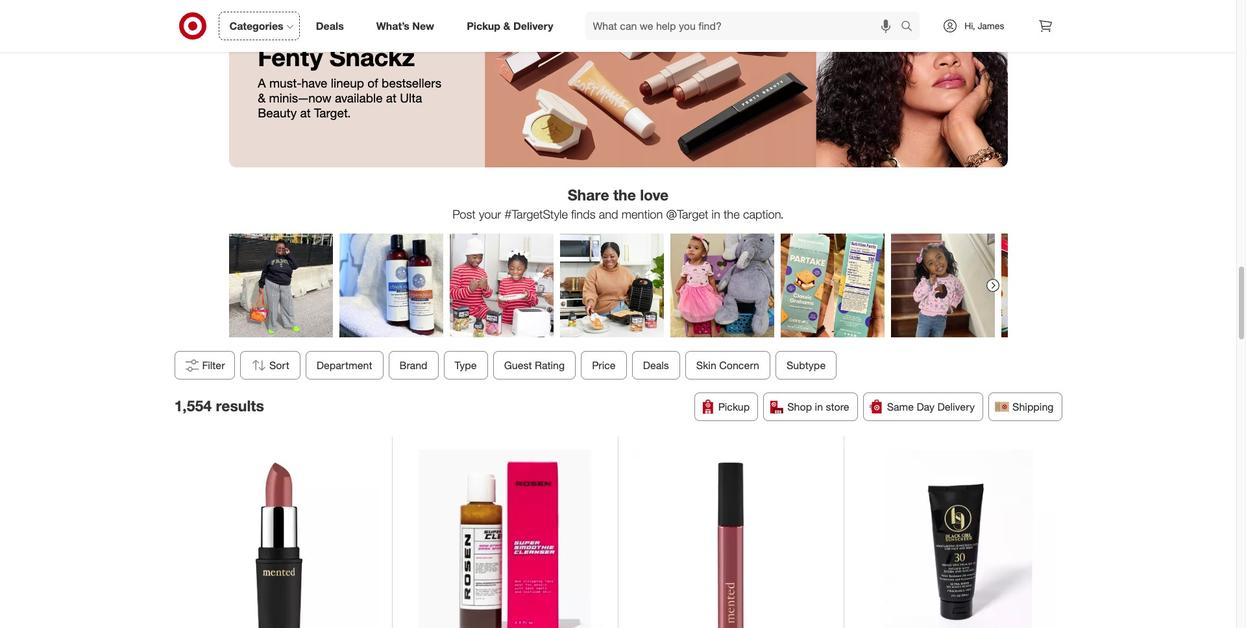 Task type: vqa. For each thing, say whether or not it's contained in the screenshot.
the 'and'
yes



Task type: describe. For each thing, give the bounding box(es) containing it.
post
[[453, 207, 476, 222]]

deals link
[[305, 12, 360, 40]]

minis—now
[[269, 90, 332, 105]]

join us
[[611, 9, 653, 24]]

what's new
[[376, 19, 434, 32]]

target.
[[314, 105, 351, 120]]

deals button
[[632, 351, 680, 380]]

just
[[258, 17, 308, 46]]

finds
[[571, 207, 596, 222]]

guest
[[504, 359, 532, 372]]

sort
[[269, 359, 289, 372]]

user image by @iamlashannon_ image
[[229, 234, 333, 338]]

0 horizontal spatial the
[[613, 185, 636, 204]]

in inside button
[[815, 401, 823, 414]]

#targetstyle
[[505, 207, 568, 222]]

dropped:
[[315, 17, 421, 46]]

in inside share the love post your #targetstyle finds and mention @target in the caption.
[[712, 207, 720, 222]]

0 horizontal spatial at
[[300, 105, 311, 120]]

james
[[978, 20, 1005, 31]]

filter
[[202, 359, 225, 372]]

guest rating
[[504, 359, 565, 372]]

fenty
[[258, 42, 323, 72]]

search
[[895, 20, 927, 33]]

department
[[316, 359, 372, 372]]

join us link
[[601, 3, 663, 33]]

must-
[[269, 76, 302, 90]]

user image by @glutenfreetwincities image
[[781, 234, 884, 338]]

shop in store
[[788, 401, 850, 414]]

type
[[455, 359, 477, 372]]

caption.
[[743, 207, 784, 222]]

store
[[826, 401, 850, 414]]

delivery for same day delivery
[[938, 401, 975, 414]]

and
[[599, 207, 618, 222]]

categories
[[229, 19, 284, 32]]

same day delivery
[[887, 401, 975, 414]]

& inside "link"
[[503, 19, 511, 32]]

skin concern
[[696, 359, 759, 372]]

user image by bri_reigns_ image
[[891, 234, 995, 338]]

hi, james
[[965, 20, 1005, 31]]

1 horizontal spatial the
[[724, 207, 740, 222]]

1 user image by @stylepashion image from the left
[[450, 234, 553, 338]]

department button
[[305, 351, 383, 380]]

user image by @agiftfromcali22 image
[[670, 234, 774, 338]]

2 user image by @stylepashion image from the left
[[560, 234, 664, 338]]

subtype
[[786, 359, 826, 372]]

shop in store button
[[764, 393, 858, 421]]

pickup for pickup
[[719, 401, 750, 414]]

brand button
[[388, 351, 438, 380]]

black
[[532, 9, 565, 24]]



Task type: locate. For each thing, give the bounding box(es) containing it.
what's
[[376, 19, 410, 32]]

just dropped: fenty snackz a must-have lineup of bestsellers & minis—now available at ulta beauty at target.
[[258, 17, 442, 120]]

1 horizontal spatial &
[[503, 19, 511, 32]]

1 vertical spatial the
[[724, 207, 740, 222]]

1 horizontal spatial pickup
[[719, 401, 750, 414]]

shop
[[788, 401, 812, 414]]

mention
[[622, 207, 663, 222]]

beauty
[[258, 105, 297, 120]]

categories link
[[218, 12, 300, 40]]

learn
[[699, 9, 731, 24]]

bestsellers
[[382, 76, 442, 90]]

brand
[[399, 359, 427, 372]]

of
[[368, 76, 378, 90]]

skin
[[696, 359, 716, 372]]

&
[[503, 19, 511, 32], [258, 90, 266, 105]]

0 vertical spatial &
[[503, 19, 511, 32]]

share
[[568, 185, 609, 204]]

user image by @upnorthnaturals image
[[339, 234, 443, 338]]

mented cosmetics lip gloss - 0.26 fl oz image
[[631, 450, 831, 628], [631, 450, 831, 628]]

pickup & delivery
[[467, 19, 553, 32]]

1 vertical spatial in
[[815, 401, 823, 414]]

sort button
[[240, 351, 300, 380]]

filter button
[[174, 351, 235, 380]]

hi,
[[965, 20, 975, 31]]

1 horizontal spatial in
[[815, 401, 823, 414]]

0 horizontal spatial &
[[258, 90, 266, 105]]

in
[[712, 207, 720, 222], [815, 401, 823, 414]]

buy black link
[[496, 3, 575, 33]]

guest rating button
[[493, 351, 576, 380]]

day
[[917, 401, 935, 414]]

deals for deals link
[[316, 19, 344, 32]]

a
[[258, 76, 266, 90]]

the
[[613, 185, 636, 204], [724, 207, 740, 222]]

buy
[[506, 9, 528, 24]]

shipping button
[[989, 393, 1062, 421]]

@target
[[666, 207, 709, 222]]

black girl sunscreen broad spectrum - spf 30 - 3 fl oz image
[[857, 450, 1057, 628], [857, 450, 1057, 628]]

1 horizontal spatial deals
[[643, 359, 669, 372]]

same
[[887, 401, 914, 414]]

skin concern button
[[685, 351, 770, 380]]

0 horizontal spatial user image by @stylepashion image
[[450, 234, 553, 338]]

at
[[386, 90, 397, 105], [300, 105, 311, 120]]

deals right just
[[316, 19, 344, 32]]

1 horizontal spatial delivery
[[938, 401, 975, 414]]

1 horizontal spatial user image by @stylepashion image
[[560, 234, 664, 338]]

ulta
[[400, 90, 422, 105]]

mented cosmetics semi-matte lipstick - 0.13oz image
[[179, 450, 379, 628], [179, 450, 379, 628]]

user image by @stylepashion image
[[450, 234, 553, 338], [560, 234, 664, 338]]

type button
[[444, 351, 488, 380]]

deals
[[316, 19, 344, 32], [643, 359, 669, 372]]

delivery inside the same day delivery button
[[938, 401, 975, 414]]

concern
[[719, 359, 759, 372]]

1,554
[[174, 396, 212, 415]]

0 vertical spatial pickup
[[467, 19, 501, 32]]

0 horizontal spatial deals
[[316, 19, 344, 32]]

what's new link
[[365, 12, 451, 40]]

1 horizontal spatial at
[[386, 90, 397, 105]]

deals inside deals link
[[316, 19, 344, 32]]

pickup left buy
[[467, 19, 501, 32]]

pickup
[[467, 19, 501, 32], [719, 401, 750, 414]]

delivery for pickup & delivery
[[513, 19, 553, 32]]

0 horizontal spatial delivery
[[513, 19, 553, 32]]

rosen skincare super smoothie cleanser for texture and scarring - 4.3 fl oz image
[[405, 450, 605, 628], [405, 450, 605, 628]]

learn link
[[689, 3, 741, 33]]

0 vertical spatial delivery
[[513, 19, 553, 32]]

rating
[[535, 359, 565, 372]]

at left ulta
[[386, 90, 397, 105]]

shipping
[[1013, 401, 1054, 414]]

delivery inside the pickup & delivery "link"
[[513, 19, 553, 32]]

love
[[640, 185, 669, 204]]

us
[[638, 9, 653, 24]]

price button
[[581, 351, 627, 380]]

0 vertical spatial in
[[712, 207, 720, 222]]

deals inside deals button
[[643, 359, 669, 372]]

fenty beauty by rihanna image
[[229, 0, 1008, 167]]

pickup & delivery link
[[456, 12, 570, 40]]

join
[[611, 9, 634, 24]]

new
[[412, 19, 434, 32]]

pickup button
[[694, 393, 758, 421]]

0 vertical spatial the
[[613, 185, 636, 204]]

share the love post your #targetstyle finds and mention @target in the caption.
[[453, 185, 784, 222]]

price
[[592, 359, 616, 372]]

the up the and
[[613, 185, 636, 204]]

0 horizontal spatial pickup
[[467, 19, 501, 32]]

pickup down concern
[[719, 401, 750, 414]]

pickup inside button
[[719, 401, 750, 414]]

same day delivery button
[[863, 393, 984, 421]]

0 vertical spatial deals
[[316, 19, 344, 32]]

at left target.
[[300, 105, 311, 120]]

search button
[[895, 12, 927, 43]]

pickup for pickup & delivery
[[467, 19, 501, 32]]

in left store
[[815, 401, 823, 414]]

delivery
[[513, 19, 553, 32], [938, 401, 975, 414]]

buy black
[[506, 9, 565, 24]]

& inside just dropped: fenty snackz a must-have lineup of bestsellers & minis—now available at ulta beauty at target.
[[258, 90, 266, 105]]

1 vertical spatial &
[[258, 90, 266, 105]]

have
[[302, 76, 327, 90]]

snackz
[[330, 42, 415, 72]]

subtype button
[[775, 351, 837, 380]]

1 vertical spatial delivery
[[938, 401, 975, 414]]

1 vertical spatial pickup
[[719, 401, 750, 414]]

1 vertical spatial deals
[[643, 359, 669, 372]]

deals left "skin"
[[643, 359, 669, 372]]

pickup inside "link"
[[467, 19, 501, 32]]

the left caption. at the top
[[724, 207, 740, 222]]

What can we help you find? suggestions appear below search field
[[585, 12, 904, 40]]

results
[[216, 396, 264, 415]]

in right @target
[[712, 207, 720, 222]]

1,554 results
[[174, 396, 264, 415]]

deals for deals button
[[643, 359, 669, 372]]

lineup
[[331, 76, 364, 90]]

available
[[335, 90, 383, 105]]

your
[[479, 207, 501, 222]]

user image by @kyvan82 image
[[1001, 234, 1105, 338]]

0 horizontal spatial in
[[712, 207, 720, 222]]



